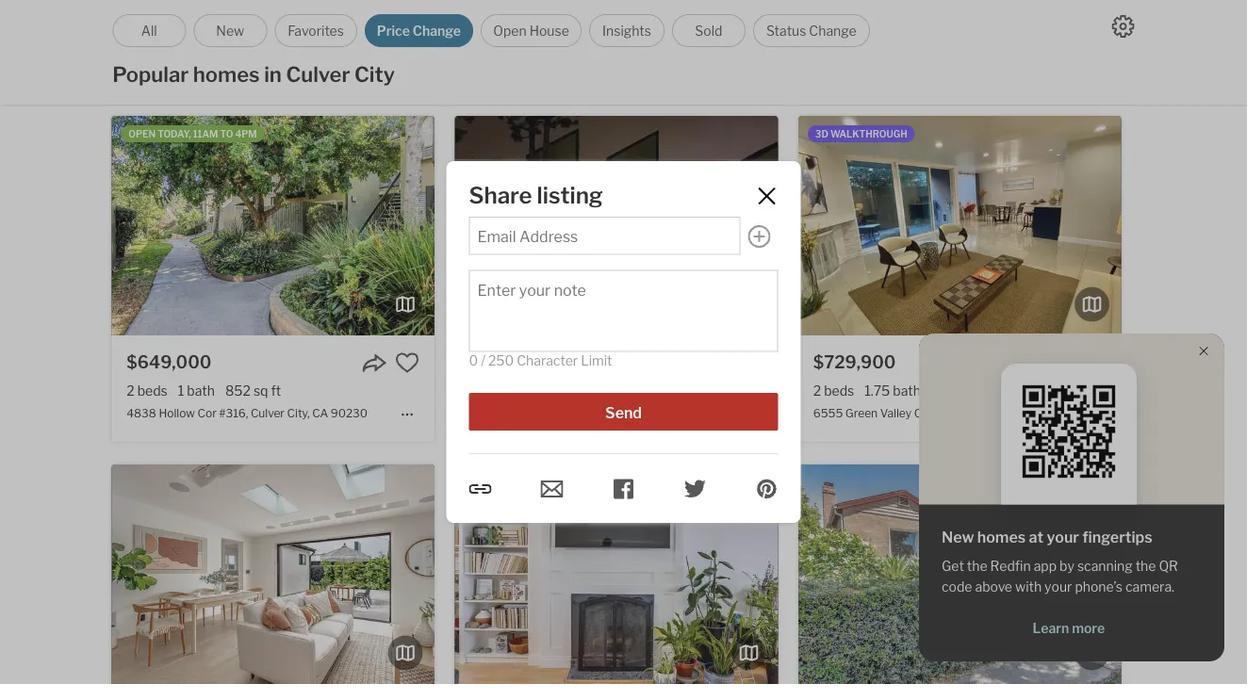 Task type: describe. For each thing, give the bounding box(es) containing it.
779 sq ft
[[560, 383, 615, 399]]

house
[[530, 23, 569, 39]]

city, down 735 sq ft
[[604, 58, 626, 72]]

photo of 4838 hollow cor #316, culver city, ca 90230 image
[[112, 116, 435, 336]]

ft for $495,000
[[606, 34, 616, 50]]

change for status change
[[810, 23, 857, 39]]

culver down 735 sq ft
[[567, 58, 601, 72]]

share listing element
[[469, 182, 732, 209]]

3d
[[816, 128, 829, 139]]

735
[[560, 34, 585, 50]]

sq for $470,000
[[588, 383, 602, 399]]

3 beds
[[814, 34, 855, 50]]

share listing
[[469, 182, 603, 209]]

1 bath for $470,000
[[513, 383, 550, 399]]

8106
[[470, 58, 498, 72]]

insights
[[603, 23, 652, 39]]

learn more link
[[942, 620, 1197, 638]]

1 for $649,000
[[178, 383, 184, 399]]

favorite button image for $715,000
[[395, 2, 420, 26]]

favorite button checkbox for $495,000
[[739, 2, 763, 26]]

get
[[942, 559, 965, 575]]

price change
[[377, 23, 461, 39]]

walkthrough
[[831, 128, 908, 139]]

779
[[560, 383, 585, 399]]

ft for $715,000
[[288, 34, 298, 50]]

852 sq ft
[[225, 383, 281, 399]]

send button
[[469, 393, 779, 431]]

favorites
[[288, 23, 344, 39]]

2 for $729,900
[[814, 383, 822, 399]]

cir for $729,900
[[915, 407, 930, 421]]

90230 for $470,000
[[714, 407, 751, 421]]

listing
[[537, 182, 603, 209]]

ft for $649,000
[[271, 383, 281, 399]]

more
[[1073, 621, 1106, 637]]

4838
[[127, 407, 156, 421]]

cor
[[198, 407, 217, 421]]

city, for $729,900
[[998, 407, 1021, 421]]

$805,000
[[814, 2, 899, 23]]

change for price change
[[413, 23, 461, 39]]

1 up 6000
[[470, 383, 476, 399]]

phone's
[[1076, 580, 1123, 596]]

1.75 for 2 beds
[[865, 383, 891, 399]]

new for new
[[216, 23, 244, 39]]

11am
[[193, 128, 218, 139]]

1 bath for $495,000
[[513, 34, 550, 50]]

90230 for $729,900
[[1042, 407, 1079, 421]]

/
[[481, 353, 486, 369]]

above
[[976, 580, 1013, 596]]

sold
[[695, 23, 723, 39]]

at
[[1030, 529, 1044, 547]]

favorite button image for $495,000
[[739, 2, 763, 26]]

#115,
[[932, 407, 959, 421]]

852
[[225, 383, 251, 399]]

favorite button checkbox for $715,000
[[395, 2, 420, 26]]

1,252
[[939, 383, 972, 399]]

bed for $495,000
[[479, 34, 503, 50]]

#316,
[[219, 407, 248, 421]]

250
[[489, 353, 514, 369]]

0
[[469, 353, 478, 369]]

to
[[220, 128, 233, 139]]

$470,000
[[470, 352, 555, 373]]

open
[[494, 23, 527, 39]]

redfin
[[991, 559, 1032, 575]]

0 / 250 character limit
[[469, 353, 613, 369]]

character
[[517, 353, 578, 369]]

$729,900
[[814, 352, 896, 373]]

bed for $470,000
[[479, 383, 503, 399]]

2 beds for $715,000
[[127, 34, 168, 50]]

green for $729,900
[[846, 407, 878, 421]]

app install qr code image
[[1017, 379, 1122, 485]]

1.75 baths for 2 beds
[[865, 383, 928, 399]]

ca down insights
[[629, 58, 645, 72]]

1 bed for $495,000
[[470, 34, 503, 50]]

open today, 11am to 4pm
[[129, 128, 257, 139]]

ft for $729,900
[[992, 383, 1002, 399]]

photo of 6555 green valley cir #115, culver city, ca 90230 image
[[799, 116, 1122, 336]]

city
[[355, 62, 395, 87]]

option group containing all
[[112, 14, 870, 47]]

city, for $470,000
[[670, 407, 693, 421]]

today,
[[158, 128, 191, 139]]

Sold radio
[[672, 14, 746, 47]]

bath for $470,000
[[522, 383, 550, 399]]

send
[[606, 404, 642, 422]]

2 for $715,000
[[127, 34, 135, 50]]

open house
[[494, 23, 569, 39]]

limit
[[581, 353, 613, 369]]

learn more
[[1033, 621, 1106, 637]]

baths for $729,900
[[893, 383, 928, 399]]

sq for $715,000
[[271, 34, 285, 50]]

2 down $715,000
[[178, 34, 186, 50]]

beds for $715,000
[[137, 34, 168, 50]]

$715,000
[[127, 2, 207, 23]]

ca for $470,000
[[695, 407, 711, 421]]

4pm
[[235, 128, 257, 139]]

valley for $715,000
[[191, 58, 223, 72]]

1,347 sq ft
[[234, 34, 298, 50]]

favorite button checkbox for $649,000
[[395, 351, 420, 375]]

popular homes in culver city
[[112, 62, 395, 87]]

2 the from the left
[[1136, 559, 1157, 575]]

photo of 3134 roberts ave, culver city, ca 90232 image
[[799, 465, 1122, 685]]

get the redfin app by scanning the qr code above with your phone's camera.
[[942, 559, 1179, 596]]

6315
[[127, 58, 154, 72]]

popular
[[112, 62, 189, 87]]

3d walkthrough
[[816, 128, 908, 139]]

new homes at your fingertips
[[942, 529, 1153, 547]]

bath for $495,000
[[522, 34, 550, 50]]

1,252 sq ft
[[939, 383, 1002, 399]]



Task type: vqa. For each thing, say whether or not it's contained in the screenshot.
"afford"
no



Task type: locate. For each thing, give the bounding box(es) containing it.
1 bath up 'raintree'
[[513, 34, 550, 50]]

sq for $495,000
[[588, 34, 603, 50]]

8106 raintree cir, culver city, ca 90230
[[470, 58, 684, 72]]

1 vertical spatial cir
[[915, 407, 930, 421]]

your inside get the redfin app by scanning the qr code above with your phone's camera.
[[1045, 580, 1073, 596]]

1 the from the left
[[968, 559, 988, 575]]

new inside option
[[216, 23, 244, 39]]

1.75 baths for 3 beds
[[866, 34, 929, 50]]

1.75 down $805,000
[[866, 34, 891, 50]]

1 horizontal spatial favorite button checkbox
[[1082, 351, 1107, 375]]

1 vertical spatial your
[[1045, 580, 1073, 596]]

0 vertical spatial your
[[1047, 529, 1080, 547]]

0 vertical spatial bed
[[479, 34, 503, 50]]

2 left all
[[127, 34, 135, 50]]

culver down 852 sq ft
[[251, 407, 285, 421]]

Status Change radio
[[753, 14, 870, 47]]

your
[[1047, 529, 1080, 547], [1045, 580, 1073, 596]]

baths down $805,000
[[894, 34, 929, 50]]

2 1.75 from the top
[[865, 383, 891, 399]]

2 favorite button image from the left
[[1082, 351, 1107, 375]]

the
[[968, 559, 988, 575], [1136, 559, 1157, 575]]

beds for $729,900
[[825, 383, 855, 399]]

1 favorite button image from the left
[[395, 351, 420, 375]]

1 bath up cor
[[178, 383, 215, 399]]

1 vertical spatial bed
[[479, 383, 503, 399]]

code
[[942, 580, 973, 596]]

in
[[264, 62, 282, 87]]

1 vertical spatial new
[[942, 529, 975, 547]]

735 sq ft
[[560, 34, 616, 50]]

fingertips
[[1083, 529, 1153, 547]]

1 bath for $649,000
[[178, 383, 215, 399]]

new up #100,
[[216, 23, 244, 39]]

bath up canterbury
[[522, 383, 550, 399]]

0 horizontal spatial favorite button image
[[395, 351, 420, 375]]

baths
[[189, 34, 224, 50], [894, 34, 929, 50], [893, 383, 928, 399]]

2 change from the left
[[810, 23, 857, 39]]

sq right 1,347
[[271, 34, 285, 50]]

1 vertical spatial 1 bed
[[470, 383, 503, 399]]

favorite button checkbox
[[739, 2, 763, 26], [395, 351, 420, 375], [739, 351, 763, 375]]

0 vertical spatial 1 bed
[[470, 34, 503, 50]]

1 for $470,000
[[513, 383, 519, 399]]

0 horizontal spatial valley
[[191, 58, 223, 72]]

0 horizontal spatial favorite button checkbox
[[395, 2, 420, 26]]

homes up redfin
[[978, 529, 1026, 547]]

beds up 4838
[[137, 383, 168, 399]]

4838 hollow cor #316, culver city, ca 90230
[[127, 407, 368, 421]]

status
[[767, 23, 807, 39]]

ca right send
[[695, 407, 711, 421]]

bath up cor
[[187, 383, 215, 399]]

bath up 'raintree'
[[522, 34, 550, 50]]

bed
[[479, 34, 503, 50], [479, 383, 503, 399]]

homes down 1,347
[[193, 62, 260, 87]]

change inside option
[[413, 23, 461, 39]]

3
[[814, 34, 822, 50]]

favorite button image left 0
[[395, 351, 420, 375]]

scanning
[[1078, 559, 1133, 575]]

green for $715,000
[[157, 58, 189, 72]]

0 vertical spatial new
[[216, 23, 244, 39]]

cir,
[[548, 58, 565, 72]]

0 horizontal spatial green
[[157, 58, 189, 72]]

cir
[[225, 58, 240, 72], [915, 407, 930, 421]]

1 vertical spatial homes
[[978, 529, 1026, 547]]

learn
[[1033, 621, 1070, 637]]

raintree
[[501, 58, 546, 72]]

ca for $729,900
[[1023, 407, 1039, 421]]

all
[[141, 23, 157, 39]]

1 horizontal spatial the
[[1136, 559, 1157, 575]]

Insights radio
[[590, 14, 665, 47]]

0 vertical spatial green
[[157, 58, 189, 72]]

valley for $729,900
[[881, 407, 912, 421]]

green
[[157, 58, 189, 72], [846, 407, 878, 421]]

baths for $715,000
[[189, 34, 224, 50]]

6315 green valley cir #100, culver city, ca 90230
[[127, 58, 392, 72]]

option group
[[112, 14, 870, 47]]

favorite button checkbox for $729,900
[[1082, 351, 1107, 375]]

ft
[[288, 34, 298, 50], [606, 34, 616, 50], [271, 383, 281, 399], [605, 383, 615, 399], [992, 383, 1002, 399]]

2 1.75 baths from the top
[[865, 383, 928, 399]]

culver down 1,252 sq ft
[[962, 407, 996, 421]]

1.75 baths down $805,000
[[866, 34, 929, 50]]

$649,000
[[127, 352, 212, 373]]

culver right #100,
[[275, 58, 309, 72]]

1 for $495,000
[[513, 34, 519, 50]]

valley left #115, at the right of page
[[881, 407, 912, 421]]

1 horizontal spatial favorite button image
[[1082, 351, 1107, 375]]

sq
[[271, 34, 285, 50], [588, 34, 603, 50], [254, 383, 268, 399], [588, 383, 602, 399], [975, 383, 989, 399]]

2 beds up 4838
[[127, 383, 168, 399]]

cir left #100,
[[225, 58, 240, 72]]

1 bath up canterbury
[[513, 383, 550, 399]]

city, down 1,252 sq ft
[[998, 407, 1021, 421]]

6555
[[814, 407, 843, 421]]

favorite button image for $649,000
[[395, 351, 420, 375]]

1 vertical spatial 1.75
[[865, 383, 891, 399]]

new for new homes at your fingertips
[[942, 529, 975, 547]]

1.75 baths
[[866, 34, 929, 50], [865, 383, 928, 399]]

1 up 8106
[[470, 34, 476, 50]]

baths up the "6555 green valley cir #115, culver city, ca 90230"
[[893, 383, 928, 399]]

beds right the 3
[[825, 34, 855, 50]]

share listing dialog
[[447, 161, 801, 523]]

culver
[[275, 58, 309, 72], [567, 58, 601, 72], [286, 62, 350, 87], [251, 407, 285, 421], [633, 407, 667, 421], [962, 407, 996, 421]]

homes for in
[[193, 62, 260, 87]]

0 horizontal spatial new
[[216, 23, 244, 39]]

cir left #115, at the right of page
[[915, 407, 930, 421]]

favorite button image for $729,900
[[1082, 351, 1107, 375]]

unit
[[581, 407, 602, 421]]

1.75 down $729,900
[[865, 383, 891, 399]]

1.75 baths down $729,900
[[865, 383, 928, 399]]

2 bed from the top
[[479, 383, 503, 399]]

1 change from the left
[[413, 23, 461, 39]]

photo of 9105 summertime ln, culver city, ca 90230 image
[[455, 465, 779, 685]]

90230
[[355, 58, 392, 72], [647, 58, 684, 72], [331, 407, 368, 421], [714, 407, 751, 421], [1042, 407, 1079, 421]]

#100,
[[243, 58, 273, 72]]

ft up 6315 green valley cir #100, culver city, ca 90230
[[288, 34, 298, 50]]

bed up 6000
[[479, 383, 503, 399]]

2 beds for $649,000
[[127, 383, 168, 399]]

All radio
[[112, 14, 186, 47]]

sq right 1,252
[[975, 383, 989, 399]]

1 bed
[[470, 34, 503, 50], [470, 383, 503, 399]]

beds
[[137, 34, 168, 50], [825, 34, 855, 50], [137, 383, 168, 399], [825, 383, 855, 399]]

6000
[[470, 407, 501, 421]]

the right the get
[[968, 559, 988, 575]]

1 horizontal spatial cir
[[915, 407, 930, 421]]

0 horizontal spatial change
[[413, 23, 461, 39]]

bath for $649,000
[[187, 383, 215, 399]]

Favorites radio
[[275, 14, 357, 47]]

1 vertical spatial favorite button checkbox
[[1082, 351, 1107, 375]]

2 for $649,000
[[127, 383, 135, 399]]

0 vertical spatial favorite button checkbox
[[395, 2, 420, 26]]

0 vertical spatial homes
[[193, 62, 260, 87]]

2 beds
[[127, 34, 168, 50], [127, 383, 168, 399], [814, 383, 855, 399]]

1 vertical spatial valley
[[881, 407, 912, 421]]

price
[[377, 23, 410, 39]]

1 horizontal spatial homes
[[978, 529, 1026, 547]]

ca for $715,000
[[337, 58, 353, 72]]

New radio
[[194, 14, 267, 47]]

app
[[1034, 559, 1057, 575]]

0 horizontal spatial cir
[[225, 58, 240, 72]]

by
[[1060, 559, 1075, 575]]

canterbury
[[504, 407, 563, 421]]

ft up 4838 hollow cor #316, culver city, ca 90230
[[271, 383, 281, 399]]

ca left the city
[[337, 58, 353, 72]]

city, right #316,
[[287, 407, 310, 421]]

1 horizontal spatial green
[[846, 407, 878, 421]]

homes for at
[[978, 529, 1026, 547]]

cir for $715,000
[[225, 58, 240, 72]]

the up camera.
[[1136, 559, 1157, 575]]

ca right #316,
[[312, 407, 328, 421]]

sq right the 779
[[588, 383, 602, 399]]

hollow
[[159, 407, 195, 421]]

sq for $649,000
[[254, 383, 268, 399]]

0 vertical spatial 1.75 baths
[[866, 34, 929, 50]]

6555 green valley cir #115, culver city, ca 90230
[[814, 407, 1079, 421]]

new up the get
[[942, 529, 975, 547]]

0 vertical spatial cir
[[225, 58, 240, 72]]

culver down favorites radio
[[286, 62, 350, 87]]

ca right #115, at the right of page
[[1023, 407, 1039, 421]]

1 horizontal spatial change
[[810, 23, 857, 39]]

your right at
[[1047, 529, 1080, 547]]

1 1 bed from the top
[[470, 34, 503, 50]]

1 up 'raintree'
[[513, 34, 519, 50]]

your down by
[[1045, 580, 1073, 596]]

2
[[127, 34, 135, 50], [178, 34, 186, 50], [127, 383, 135, 399], [814, 383, 822, 399]]

city, for $715,000
[[312, 58, 334, 72]]

green right 6555 in the right bottom of the page
[[846, 407, 878, 421]]

1 bed up 8106
[[470, 34, 503, 50]]

city, down favorites radio
[[312, 58, 334, 72]]

Email Address email field
[[478, 227, 732, 246]]

open
[[129, 128, 156, 139]]

camera.
[[1126, 580, 1175, 596]]

1
[[470, 34, 476, 50], [513, 34, 519, 50], [178, 383, 184, 399], [470, 383, 476, 399], [513, 383, 519, 399]]

ft right 1,252
[[992, 383, 1002, 399]]

1 vertical spatial green
[[846, 407, 878, 421]]

1 vertical spatial 1.75 baths
[[865, 383, 928, 399]]

Enter your note text field
[[478, 281, 770, 343]]

Open House radio
[[481, 14, 582, 47]]

90230 for $715,000
[[355, 58, 392, 72]]

beds up 6315
[[137, 34, 168, 50]]

sq for $729,900
[[975, 383, 989, 399]]

1 1.75 baths from the top
[[866, 34, 929, 50]]

2 beds for $729,900
[[814, 383, 855, 399]]

ca
[[337, 58, 353, 72], [629, 58, 645, 72], [312, 407, 328, 421], [695, 407, 711, 421], [1023, 407, 1039, 421]]

ft right 735
[[606, 34, 616, 50]]

bath
[[522, 34, 550, 50], [187, 383, 215, 399], [522, 383, 550, 399]]

sq right 852
[[254, 383, 268, 399]]

city, right send
[[670, 407, 693, 421]]

baths left 1,347
[[189, 34, 224, 50]]

0 horizontal spatial homes
[[193, 62, 260, 87]]

1.75
[[866, 34, 891, 50], [865, 383, 891, 399]]

favorite button checkbox
[[395, 2, 420, 26], [1082, 351, 1107, 375]]

new
[[216, 23, 244, 39], [942, 529, 975, 547]]

with
[[1016, 580, 1042, 596]]

favorite button image up app install qr code "image"
[[1082, 351, 1107, 375]]

2 up 6555 in the right bottom of the page
[[814, 383, 822, 399]]

2 beds up 6315
[[127, 34, 168, 50]]

photo of 6000 canterbury dr unit d111, culver city, ca 90230 image
[[455, 116, 779, 336]]

2 beds up 6555 in the right bottom of the page
[[814, 383, 855, 399]]

favorite button checkbox for $470,000
[[739, 351, 763, 375]]

change
[[413, 23, 461, 39], [810, 23, 857, 39]]

1,347
[[234, 34, 268, 50]]

change inside radio
[[810, 23, 857, 39]]

favorite button image
[[395, 2, 420, 26], [739, 2, 763, 26], [739, 351, 763, 375]]

dr
[[566, 407, 578, 421]]

1 bath
[[513, 34, 550, 50], [178, 383, 215, 399], [513, 383, 550, 399]]

1 up hollow
[[178, 383, 184, 399]]

favorite button image
[[395, 351, 420, 375], [1082, 351, 1107, 375]]

1 1.75 from the top
[[866, 34, 891, 50]]

beds for $649,000
[[137, 383, 168, 399]]

status change
[[767, 23, 857, 39]]

valley down 2 baths
[[191, 58, 223, 72]]

2 1 bed from the top
[[470, 383, 503, 399]]

$495,000
[[470, 2, 555, 23]]

photo of 11215 hannum ave, culver city, ca 90230 image
[[112, 465, 435, 685]]

d111,
[[605, 407, 631, 421]]

1 horizontal spatial new
[[942, 529, 975, 547]]

qr
[[1160, 559, 1179, 575]]

0 vertical spatial 1.75
[[866, 34, 891, 50]]

bed up 8106
[[479, 34, 503, 50]]

1 bed up 6000
[[470, 383, 503, 399]]

ft up 6000 canterbury dr unit d111, culver city, ca 90230
[[605, 383, 615, 399]]

0 vertical spatial valley
[[191, 58, 223, 72]]

ft for $470,000
[[605, 383, 615, 399]]

culver right d111,
[[633, 407, 667, 421]]

1 bed from the top
[[479, 34, 503, 50]]

favorite button image for $470,000
[[739, 351, 763, 375]]

6000 canterbury dr unit d111, culver city, ca 90230
[[470, 407, 751, 421]]

2 up 4838
[[127, 383, 135, 399]]

beds up 6555 in the right bottom of the page
[[825, 383, 855, 399]]

0 horizontal spatial the
[[968, 559, 988, 575]]

1 bed for $470,000
[[470, 383, 503, 399]]

1 up canterbury
[[513, 383, 519, 399]]

1 horizontal spatial valley
[[881, 407, 912, 421]]

share
[[469, 182, 533, 209]]

2 baths
[[178, 34, 224, 50]]

1.75 for 3 beds
[[866, 34, 891, 50]]

Price Change radio
[[365, 14, 473, 47]]

green right 6315
[[157, 58, 189, 72]]

sq right 735
[[588, 34, 603, 50]]

city,
[[312, 58, 334, 72], [604, 58, 626, 72], [287, 407, 310, 421], [670, 407, 693, 421], [998, 407, 1021, 421]]



